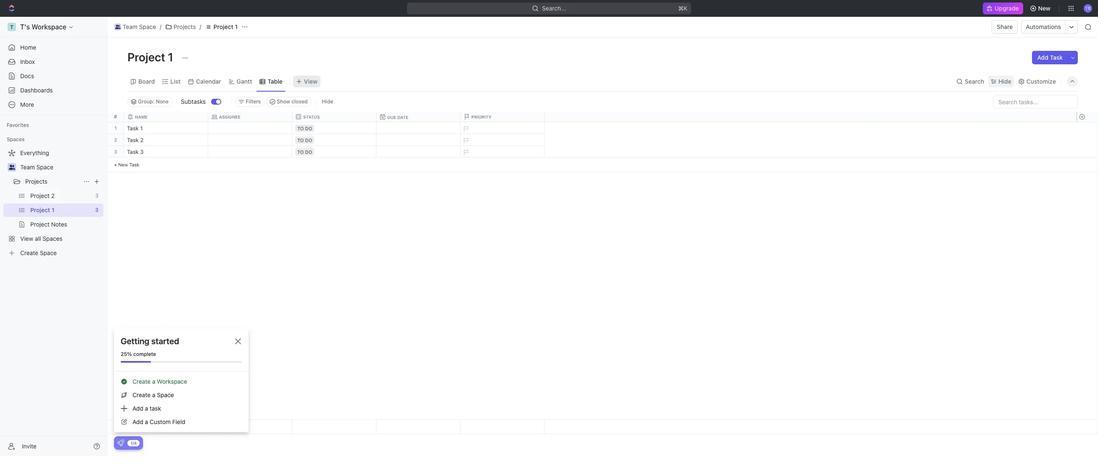 Task type: locate. For each thing, give the bounding box(es) containing it.
tree
[[3, 146, 103, 260]]

onboarding checklist button image
[[117, 440, 124, 447]]

due date column header
[[376, 112, 462, 122]]

create up add a task
[[132, 392, 151, 399]]

task
[[1050, 54, 1063, 61], [127, 148, 139, 155], [129, 162, 139, 167]]

dashboards
[[20, 87, 53, 94]]

1 to do cell from the top
[[292, 122, 376, 134]]

1 horizontal spatial project 1
[[127, 50, 176, 64]]

spaces down favorites button
[[7, 136, 25, 143]]

due
[[387, 115, 396, 120]]

show closed
[[277, 98, 308, 105]]

1 horizontal spatial team space link
[[112, 22, 158, 32]]

1 vertical spatial ‎task
[[127, 137, 139, 143]]

1 row group from the left
[[107, 122, 124, 172]]

cell
[[208, 122, 292, 134], [376, 122, 461, 134], [208, 134, 292, 146], [376, 134, 461, 146], [208, 146, 292, 157], [376, 146, 461, 157], [292, 420, 376, 434]]

0 vertical spatial project 1
[[214, 23, 238, 30]]

1 horizontal spatial 2
[[114, 137, 117, 143]]

1 horizontal spatial /
[[200, 23, 201, 30]]

team
[[123, 23, 137, 30], [20, 164, 35, 171]]

0 horizontal spatial user group image
[[9, 165, 15, 170]]

2 vertical spatial task
[[129, 162, 139, 167]]

2 to do from the top
[[297, 138, 312, 143]]

3 to do from the top
[[297, 149, 312, 155]]

priority column header
[[461, 112, 546, 122]]

0 vertical spatial team
[[123, 23, 137, 30]]

gantt link
[[235, 75, 252, 87]]

0 vertical spatial new
[[1038, 5, 1051, 12]]

view button
[[293, 75, 320, 87]]

to for task 3
[[297, 149, 304, 155]]

assignee button
[[208, 114, 292, 120]]

1 vertical spatial task
[[127, 148, 139, 155]]

1 horizontal spatial projects
[[174, 23, 196, 30]]

1 horizontal spatial hide
[[999, 78, 1011, 85]]

2 row group from the left
[[124, 122, 545, 172]]

1 horizontal spatial user group image
[[115, 25, 120, 29]]

projects inside the sidebar navigation
[[25, 178, 47, 185]]

user group image
[[115, 25, 120, 29], [9, 165, 15, 170]]

task 3
[[127, 148, 144, 155]]

3 row group from the left
[[1077, 122, 1098, 172]]

t's workspace
[[20, 23, 66, 31]]

0 vertical spatial project 1 link
[[203, 22, 240, 32]]

0 horizontal spatial /
[[160, 23, 161, 30]]

favorites button
[[3, 120, 32, 130]]

2 vertical spatial to
[[297, 149, 304, 155]]

1 vertical spatial spaces
[[42, 235, 62, 242]]

2 set priority image from the top
[[459, 146, 472, 159]]

create up "create a space"
[[132, 378, 151, 385]]

0 vertical spatial to do
[[297, 126, 312, 131]]

docs
[[20, 72, 34, 79]]

getting
[[121, 336, 149, 346]]

set priority image for 1
[[459, 123, 472, 135]]

to do for ‎task 1
[[297, 126, 312, 131]]

to do cell for ‎task 1
[[292, 122, 376, 134]]

to do
[[297, 126, 312, 131], [297, 138, 312, 143], [297, 149, 312, 155]]

1 vertical spatial projects
[[25, 178, 47, 185]]

0 horizontal spatial project 1
[[30, 207, 54, 214]]

inbox
[[20, 58, 35, 65]]

1 vertical spatial to do
[[297, 138, 312, 143]]

project notes link
[[30, 218, 102, 231]]

1 horizontal spatial spaces
[[42, 235, 62, 242]]

to
[[297, 126, 304, 131], [297, 138, 304, 143], [297, 149, 304, 155]]

1 vertical spatial user group image
[[9, 165, 15, 170]]

a up task
[[152, 392, 155, 399]]

3 right the project 2 link
[[95, 193, 98, 199]]

2
[[140, 137, 143, 143], [114, 137, 117, 143], [51, 192, 55, 199]]

2 horizontal spatial 2
[[140, 137, 143, 143]]

0 vertical spatial task
[[1050, 54, 1063, 61]]

to for ‎task 2
[[297, 138, 304, 143]]

2 for ‎task
[[140, 137, 143, 143]]

3 to from the top
[[297, 149, 304, 155]]

1
[[235, 23, 238, 30], [168, 50, 173, 64], [140, 125, 143, 132], [115, 125, 117, 131], [52, 207, 54, 214]]

project
[[214, 23, 233, 30], [127, 50, 165, 64], [30, 192, 50, 199], [30, 207, 50, 214], [30, 221, 50, 228]]

status button
[[292, 114, 376, 120]]

project for bottommost "project 1" link
[[30, 207, 50, 214]]

1 inside 1 2 3
[[115, 125, 117, 131]]

view for view
[[304, 78, 318, 85]]

row inside grid
[[124, 112, 546, 122]]

task
[[150, 405, 161, 412]]

press space to select this row. row
[[107, 122, 124, 134], [124, 122, 545, 135], [1077, 122, 1098, 134], [107, 134, 124, 146], [124, 134, 545, 147], [1077, 134, 1098, 146], [107, 146, 124, 158], [124, 146, 545, 159], [1077, 146, 1098, 158], [124, 420, 545, 434], [1077, 420, 1098, 434]]

‎task down ‎task 1
[[127, 137, 139, 143]]

3 to do cell from the top
[[292, 146, 376, 157]]

0 horizontal spatial view
[[20, 235, 33, 242]]

new down task 3
[[118, 162, 128, 167]]

0 vertical spatial do
[[305, 126, 312, 131]]

1 to from the top
[[297, 126, 304, 131]]

1 to do from the top
[[297, 126, 312, 131]]

board
[[138, 78, 155, 85]]

do for 3
[[305, 149, 312, 155]]

hide up status dropdown button at left
[[322, 98, 333, 105]]

1 horizontal spatial team
[[123, 23, 137, 30]]

a up "create a space"
[[152, 378, 155, 385]]

1 horizontal spatial view
[[304, 78, 318, 85]]

row containing name
[[124, 112, 546, 122]]

filters button
[[235, 97, 265, 107]]

new up automations
[[1038, 5, 1051, 12]]

1 vertical spatial view
[[20, 235, 33, 242]]

a down add a task
[[145, 418, 148, 426]]

0 horizontal spatial projects
[[25, 178, 47, 185]]

task inside add task button
[[1050, 54, 1063, 61]]

/
[[160, 23, 161, 30], [200, 23, 201, 30]]

view all spaces
[[20, 235, 62, 242]]

1 set priority image from the top
[[459, 123, 472, 135]]

‎task 2
[[127, 137, 143, 143]]

workspace up home link
[[32, 23, 66, 31]]

tree containing everything
[[3, 146, 103, 260]]

new task
[[118, 162, 139, 167]]

add task
[[1037, 54, 1063, 61]]

home link
[[3, 41, 103, 54]]

row
[[124, 112, 546, 122]]

3 down ‎task 2
[[140, 148, 144, 155]]

started
[[151, 336, 179, 346]]

task up customize
[[1050, 54, 1063, 61]]

set priority image
[[459, 123, 472, 135], [459, 146, 472, 159]]

new
[[1038, 5, 1051, 12], [118, 162, 128, 167]]

onboarding checklist button element
[[117, 440, 124, 447]]

spaces up create space link
[[42, 235, 62, 242]]

group: none
[[138, 98, 169, 105]]

do for 1
[[305, 126, 312, 131]]

calendar link
[[194, 75, 221, 87]]

2 vertical spatial add
[[132, 418, 143, 426]]

add left task
[[132, 405, 143, 412]]

spaces
[[7, 136, 25, 143], [42, 235, 62, 242]]

gantt
[[237, 78, 252, 85]]

2 to do cell from the top
[[292, 134, 376, 146]]

view inside button
[[304, 78, 318, 85]]

2 set priority element from the top
[[459, 135, 472, 147]]

2 up task 3
[[140, 137, 143, 143]]

1 vertical spatial create
[[132, 378, 151, 385]]

table
[[268, 78, 283, 85]]

view button
[[293, 71, 320, 91]]

0 horizontal spatial new
[[118, 162, 128, 167]]

1 vertical spatial team space link
[[20, 161, 102, 174]]

3 set priority element from the top
[[459, 146, 472, 159]]

1 set priority element from the top
[[459, 123, 472, 135]]

create space
[[20, 249, 57, 257]]

status
[[303, 114, 320, 119]]

task down ‎task 2
[[127, 148, 139, 155]]

hide inside dropdown button
[[999, 78, 1011, 85]]

task inside row group
[[127, 148, 139, 155]]

0 horizontal spatial project 1 link
[[30, 204, 92, 217]]

1 do from the top
[[305, 126, 312, 131]]

0 horizontal spatial workspace
[[32, 23, 66, 31]]

1 inside the sidebar navigation
[[52, 207, 54, 214]]

space
[[139, 23, 156, 30], [36, 164, 53, 171], [40, 249, 57, 257], [157, 392, 174, 399]]

project 1 link
[[203, 22, 240, 32], [30, 204, 92, 217]]

2 vertical spatial create
[[132, 392, 151, 399]]

row group containing 1 2 3
[[107, 122, 124, 172]]

0 horizontal spatial projects link
[[25, 175, 80, 188]]

3 do from the top
[[305, 149, 312, 155]]

0 vertical spatial set priority image
[[459, 123, 472, 135]]

a left task
[[145, 405, 148, 412]]

1 vertical spatial team space
[[20, 164, 53, 171]]

2 up project notes
[[51, 192, 55, 199]]

2 vertical spatial to do cell
[[292, 146, 376, 157]]

0 vertical spatial user group image
[[115, 25, 120, 29]]

1 vertical spatial to do cell
[[292, 134, 376, 146]]

0 horizontal spatial team
[[20, 164, 35, 171]]

search button
[[954, 75, 987, 87]]

2 vertical spatial do
[[305, 149, 312, 155]]

0 vertical spatial create
[[20, 249, 38, 257]]

hide right search
[[999, 78, 1011, 85]]

hide
[[999, 78, 1011, 85], [322, 98, 333, 105]]

0 vertical spatial to
[[297, 126, 304, 131]]

set priority element
[[459, 123, 472, 135], [459, 135, 472, 147], [459, 146, 472, 159]]

1 vertical spatial to
[[297, 138, 304, 143]]

0 horizontal spatial team space
[[20, 164, 53, 171]]

1 vertical spatial hide
[[322, 98, 333, 105]]

2 to from the top
[[297, 138, 304, 143]]

0 vertical spatial add
[[1037, 54, 1048, 61]]

tree inside the sidebar navigation
[[3, 146, 103, 260]]

workspace inside the sidebar navigation
[[32, 23, 66, 31]]

0 vertical spatial to do cell
[[292, 122, 376, 134]]

team space link
[[112, 22, 158, 32], [20, 161, 102, 174]]

team inside the sidebar navigation
[[20, 164, 35, 171]]

a
[[152, 378, 155, 385], [152, 392, 155, 399], [145, 405, 148, 412], [145, 418, 148, 426]]

add
[[1037, 54, 1048, 61], [132, 405, 143, 412], [132, 418, 143, 426]]

subtasks button
[[178, 95, 211, 109]]

0 vertical spatial team space link
[[112, 22, 158, 32]]

1 vertical spatial project 1
[[127, 50, 176, 64]]

new inside "button"
[[1038, 5, 1051, 12]]

2 inside the sidebar navigation
[[51, 192, 55, 199]]

create for create a space
[[132, 392, 151, 399]]

grid containing ‎task 1
[[107, 112, 1098, 434]]

1 / from the left
[[160, 23, 161, 30]]

1 vertical spatial do
[[305, 138, 312, 143]]

to do cell
[[292, 122, 376, 134], [292, 134, 376, 146], [292, 146, 376, 157]]

1 vertical spatial new
[[118, 162, 128, 167]]

0 horizontal spatial hide
[[322, 98, 333, 105]]

1 horizontal spatial team space
[[123, 23, 156, 30]]

set priority image
[[459, 135, 472, 147]]

2 do from the top
[[305, 138, 312, 143]]

workspace
[[32, 23, 66, 31], [157, 378, 187, 385]]

press space to select this row. row containing 2
[[107, 134, 124, 146]]

view inside the sidebar navigation
[[20, 235, 33, 242]]

favorites
[[7, 122, 29, 128]]

1 vertical spatial workspace
[[157, 378, 187, 385]]

Search tasks... text field
[[993, 95, 1078, 108]]

create inside create space link
[[20, 249, 38, 257]]

add up customize
[[1037, 54, 1048, 61]]

1 vertical spatial set priority image
[[459, 146, 472, 159]]

do
[[305, 126, 312, 131], [305, 138, 312, 143], [305, 149, 312, 155]]

add inside button
[[1037, 54, 1048, 61]]

docs link
[[3, 69, 103, 83]]

task down task 3
[[129, 162, 139, 167]]

2 ‎task from the top
[[127, 137, 139, 143]]

add a task
[[132, 405, 161, 412]]

0 vertical spatial ‎task
[[127, 125, 139, 132]]

3 left task 3
[[114, 149, 117, 154]]

press space to select this row. row containing task 3
[[124, 146, 545, 159]]

tb
[[1085, 6, 1091, 11]]

1 horizontal spatial project 1 link
[[203, 22, 240, 32]]

1 horizontal spatial workspace
[[157, 378, 187, 385]]

0 horizontal spatial 2
[[51, 192, 55, 199]]

task for add task
[[1050, 54, 1063, 61]]

0 horizontal spatial team space link
[[20, 161, 102, 174]]

‎task up ‎task 2
[[127, 125, 139, 132]]

0 vertical spatial workspace
[[32, 23, 66, 31]]

user group image inside the sidebar navigation
[[9, 165, 15, 170]]

1 vertical spatial team
[[20, 164, 35, 171]]

customize
[[1027, 78, 1056, 85]]

row group
[[107, 122, 124, 172], [124, 122, 545, 172], [1077, 122, 1098, 172]]

grid
[[107, 112, 1098, 434]]

0 vertical spatial hide
[[999, 78, 1011, 85]]

‎task
[[127, 125, 139, 132], [127, 137, 139, 143]]

0 horizontal spatial spaces
[[7, 136, 25, 143]]

2 for project
[[51, 192, 55, 199]]

0 vertical spatial projects link
[[163, 22, 198, 32]]

view left all
[[20, 235, 33, 242]]

hide button
[[988, 75, 1014, 87]]

hide inside button
[[322, 98, 333, 105]]

press space to select this row. row containing ‎task 1
[[124, 122, 545, 135]]

2 inside 1 2 3
[[114, 137, 117, 143]]

2 vertical spatial project 1
[[30, 207, 54, 214]]

press space to select this row. row containing ‎task 2
[[124, 134, 545, 147]]

1 vertical spatial add
[[132, 405, 143, 412]]

‎task for ‎task 1
[[127, 125, 139, 132]]

project 1
[[214, 23, 238, 30], [127, 50, 176, 64], [30, 207, 54, 214]]

2 left ‎task 2
[[114, 137, 117, 143]]

0 vertical spatial team space
[[123, 23, 156, 30]]

add down add a task
[[132, 418, 143, 426]]

field
[[172, 418, 185, 426]]

add for add a custom field
[[132, 418, 143, 426]]

create
[[20, 249, 38, 257], [132, 378, 151, 385], [132, 392, 151, 399]]

2 vertical spatial to do
[[297, 149, 312, 155]]

projects link
[[163, 22, 198, 32], [25, 175, 80, 188]]

3 up project notes link
[[95, 207, 98, 213]]

1 ‎task from the top
[[127, 125, 139, 132]]

view up closed
[[304, 78, 318, 85]]

1 horizontal spatial new
[[1038, 5, 1051, 12]]

create down all
[[20, 249, 38, 257]]

set priority element for 3
[[459, 146, 472, 159]]

a for task
[[145, 405, 148, 412]]

0 vertical spatial view
[[304, 78, 318, 85]]

workspace up "create a space"
[[157, 378, 187, 385]]



Task type: describe. For each thing, give the bounding box(es) containing it.
upgrade link
[[983, 3, 1023, 14]]

create a space
[[132, 392, 174, 399]]

due date
[[387, 115, 408, 120]]

set priority element for 1
[[459, 123, 472, 135]]

everything link
[[3, 146, 102, 160]]

name
[[135, 114, 148, 119]]

assignee column header
[[208, 112, 294, 122]]

a for workspace
[[152, 378, 155, 385]]

share
[[997, 23, 1013, 30]]

2 for 1
[[114, 137, 117, 143]]

list
[[170, 78, 181, 85]]

spaces inside 'tree'
[[42, 235, 62, 242]]

1 vertical spatial project 1 link
[[30, 204, 92, 217]]

task for new task
[[129, 162, 139, 167]]

a for space
[[152, 392, 155, 399]]

project 1 inside 'tree'
[[30, 207, 54, 214]]

name button
[[124, 114, 208, 120]]

view all spaces link
[[3, 232, 102, 246]]

‎task for ‎task 2
[[127, 137, 139, 143]]

none
[[156, 98, 169, 105]]

show closed button
[[266, 97, 311, 107]]

1 horizontal spatial projects link
[[163, 22, 198, 32]]

to do for ‎task 2
[[297, 138, 312, 143]]

create a workspace
[[132, 378, 187, 385]]

date
[[397, 115, 408, 120]]

status column header
[[292, 112, 378, 122]]

more button
[[3, 98, 103, 111]]

a for custom
[[145, 418, 148, 426]]

do for 2
[[305, 138, 312, 143]]

25% complete
[[121, 351, 156, 357]]

t's
[[20, 23, 30, 31]]

list link
[[169, 75, 181, 87]]

more
[[20, 101, 34, 108]]

project 2 link
[[30, 189, 92, 203]]

view for view all spaces
[[20, 235, 33, 242]]

show
[[277, 98, 290, 105]]

customize button
[[1016, 75, 1059, 87]]

subtasks
[[181, 98, 206, 105]]

team space inside the sidebar navigation
[[20, 164, 53, 171]]

inbox link
[[3, 55, 103, 69]]

project notes
[[30, 221, 67, 228]]

t
[[10, 24, 13, 30]]

custom
[[150, 418, 171, 426]]

table link
[[266, 75, 283, 87]]

add for add task
[[1037, 54, 1048, 61]]

search...
[[542, 5, 566, 12]]

t's workspace, , element
[[8, 23, 16, 31]]

new for new task
[[118, 162, 128, 167]]

home
[[20, 44, 36, 51]]

0 vertical spatial projects
[[174, 23, 196, 30]]

set priority element for 2
[[459, 135, 472, 147]]

project 2
[[30, 192, 55, 199]]

add for add a task
[[132, 405, 143, 412]]

project for project notes link
[[30, 221, 50, 228]]

add task button
[[1032, 51, 1068, 64]]

0 vertical spatial spaces
[[7, 136, 25, 143]]

notes
[[51, 221, 67, 228]]

priority button
[[461, 114, 545, 120]]

everything
[[20, 149, 49, 156]]

close image
[[235, 339, 241, 344]]

assignee
[[219, 114, 241, 119]]

priority
[[471, 114, 491, 119]]

name column header
[[124, 112, 210, 122]]

row group containing ‎task 1
[[124, 122, 545, 172]]

to do cell for ‎task 2
[[292, 134, 376, 146]]

1 2 3
[[114, 125, 117, 154]]

1 vertical spatial projects link
[[25, 175, 80, 188]]

upgrade
[[995, 5, 1019, 12]]

create for create a workspace
[[132, 378, 151, 385]]

automations button
[[1022, 21, 1065, 33]]

due date button
[[376, 114, 461, 120]]

automations
[[1026, 23, 1061, 30]]

group:
[[138, 98, 155, 105]]

getting started
[[121, 336, 179, 346]]

to do cell for task 3
[[292, 146, 376, 157]]

press space to select this row. row containing 1
[[107, 122, 124, 134]]

add a custom field
[[132, 418, 185, 426]]

dashboards link
[[3, 84, 103, 97]]

new button
[[1026, 2, 1056, 15]]

share button
[[992, 20, 1018, 34]]

25%
[[121, 351, 132, 357]]

⌘k
[[678, 5, 688, 12]]

project for the project 2 link
[[30, 192, 50, 199]]

complete
[[133, 351, 156, 357]]

to do for task 3
[[297, 149, 312, 155]]

to for ‎task 1
[[297, 126, 304, 131]]

dropdown menu image
[[376, 420, 460, 434]]

closed
[[292, 98, 308, 105]]

1/4
[[130, 441, 137, 446]]

calendar
[[196, 78, 221, 85]]

‎task 1
[[127, 125, 143, 132]]

2 / from the left
[[200, 23, 201, 30]]

tb button
[[1081, 2, 1095, 15]]

press space to select this row. row containing 3
[[107, 146, 124, 158]]

all
[[35, 235, 41, 242]]

#
[[114, 114, 117, 120]]

board link
[[137, 75, 155, 87]]

2 horizontal spatial project 1
[[214, 23, 238, 30]]

new for new
[[1038, 5, 1051, 12]]

filters
[[246, 98, 261, 105]]

set priority image for 3
[[459, 146, 472, 159]]

search
[[965, 78, 984, 85]]

create space link
[[3, 246, 102, 260]]

create for create space
[[20, 249, 38, 257]]

hide button
[[319, 97, 337, 107]]

invite
[[22, 443, 36, 450]]

sidebar navigation
[[0, 17, 109, 456]]



Task type: vqa. For each thing, say whether or not it's contained in the screenshot.
Add related to Add a task
yes



